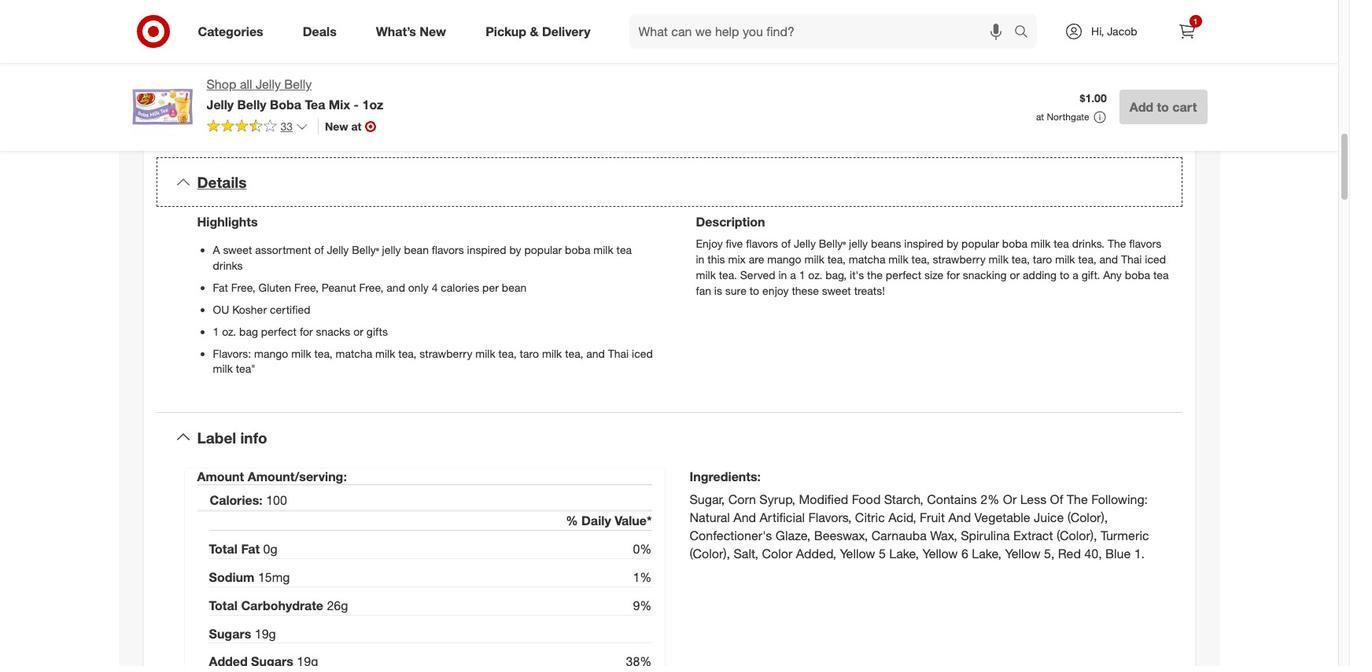 Task type: locate. For each thing, give the bounding box(es) containing it.
belly® up fat free, gluten free, peanut free, and only 4 calories per bean
[[352, 243, 379, 256]]

fat free, gluten free, peanut free, and only 4 calories per bean
[[213, 281, 527, 294]]

2 yellow from the left
[[923, 546, 958, 562]]

2 horizontal spatial free,
[[359, 281, 384, 294]]

of up enjoy
[[782, 237, 791, 250]]

mango up "tea""
[[254, 347, 288, 360]]

tea for description
[[1054, 237, 1070, 250]]

flavors up calories
[[432, 243, 464, 256]]

1 vertical spatial g
[[341, 598, 348, 614]]

2 vertical spatial 1
[[213, 325, 219, 338]]

(color), up 40,
[[1068, 510, 1109, 526]]

0 horizontal spatial lake,
[[890, 546, 919, 562]]

1 vertical spatial total
[[209, 598, 238, 614]]

What can we help you find? suggestions appear below search field
[[629, 14, 1019, 49]]

g down total carbohydrate 26 g
[[269, 626, 276, 642]]

color
[[762, 546, 793, 562]]

free, right peanut
[[359, 281, 384, 294]]

1 horizontal spatial inspired
[[905, 237, 944, 250]]

(color), down confectioner's
[[690, 546, 731, 562]]

jelly up these
[[794, 237, 816, 250]]

belly® inside a sweet assortment of jelly belly® jelly bean flavors inspired by popular boba milk tea drinks
[[352, 243, 379, 256]]

0 horizontal spatial mango
[[254, 347, 288, 360]]

1 horizontal spatial perfect
[[886, 268, 922, 281]]

0 horizontal spatial belly®
[[352, 243, 379, 256]]

matcha
[[849, 252, 886, 266], [336, 347, 372, 360]]

what's
[[376, 23, 416, 39]]

1 horizontal spatial fat
[[241, 542, 260, 557]]

artificial
[[760, 510, 805, 526]]

natural
[[690, 510, 730, 526]]

0 horizontal spatial tea
[[617, 243, 632, 256]]

it's
[[850, 268, 865, 281]]

flavors inside a sweet assortment of jelly belly® jelly bean flavors inspired by popular boba milk tea drinks
[[432, 243, 464, 256]]

by for a
[[510, 243, 522, 256]]

snacking
[[963, 268, 1007, 281]]

1 horizontal spatial popular
[[962, 237, 1000, 250]]

% daily value*
[[566, 513, 652, 529]]

0 horizontal spatial new
[[325, 120, 348, 133]]

3 yellow from the left
[[1006, 546, 1041, 562]]

jelly inside description enjoy five flavors of jelly belly® jelly beans inspired by popular boba milk tea drinks. the flavors in this mix are mango milk tea, matcha milk tea, strawberry milk tea, taro milk tea, and thai iced milk tea. served in a 1 oz. bag, it's the perfect size for snacking or adding to a gift. any boba tea fan is sure to enjoy these sweet treats!
[[849, 237, 868, 250]]

the up treats!
[[868, 268, 883, 281]]

g up mg
[[270, 542, 278, 557]]

what's new link
[[363, 14, 466, 49]]

five
[[726, 237, 743, 250]]

0 horizontal spatial by
[[510, 243, 522, 256]]

mango inside the "flavors: mango milk tea, matcha milk tea, strawberry milk tea, taro milk tea, and thai iced milk tea""
[[254, 347, 288, 360]]

matcha inside description enjoy five flavors of jelly belly® jelly beans inspired by popular boba milk tea drinks. the flavors in this mix are mango milk tea, matcha milk tea, strawberry milk tea, taro milk tea, and thai iced milk tea. served in a 1 oz. bag, it's the perfect size for snacking or adding to a gift. any boba tea fan is sure to enjoy these sweet treats!
[[849, 252, 886, 266]]

1 horizontal spatial mango
[[768, 252, 802, 266]]

bean right per
[[502, 281, 527, 294]]

0 vertical spatial 1
[[1194, 17, 1198, 26]]

corn
[[729, 492, 756, 508]]

by for description
[[947, 237, 959, 250]]

gifts
[[367, 325, 388, 338]]

oz. up these
[[809, 268, 823, 281]]

free,
[[231, 281, 256, 294], [294, 281, 319, 294], [359, 281, 384, 294]]

0 horizontal spatial fat
[[213, 281, 228, 294]]

2 total from the top
[[209, 598, 238, 614]]

matcha down snacks
[[336, 347, 372, 360]]

1 vertical spatial (color),
[[1057, 528, 1098, 544]]

for
[[947, 268, 960, 281], [300, 325, 313, 338]]

are
[[749, 252, 765, 266]]

1 horizontal spatial boba
[[1003, 237, 1028, 250]]

of
[[782, 237, 791, 250], [314, 243, 324, 256], [1051, 492, 1064, 508]]

1 horizontal spatial 1
[[800, 268, 806, 281]]

&
[[530, 23, 539, 39]]

calories
[[441, 281, 480, 294]]

1 vertical spatial perfect
[[261, 325, 297, 338]]

19
[[255, 626, 269, 642]]

belly up boba
[[284, 76, 312, 92]]

enjoy
[[696, 237, 723, 250]]

1 up these
[[800, 268, 806, 281]]

popular for description
[[962, 237, 1000, 250]]

at down -
[[351, 120, 362, 133]]

1 horizontal spatial of
[[782, 237, 791, 250]]

flavors: mango milk tea, matcha milk tea, strawberry milk tea, taro milk tea, and thai iced milk tea"
[[213, 347, 653, 376]]

lake,
[[890, 546, 919, 562], [972, 546, 1002, 562]]

jelly
[[256, 76, 281, 92], [207, 97, 234, 112], [794, 237, 816, 250], [327, 243, 349, 256]]

0 vertical spatial sweet
[[223, 243, 252, 256]]

0 horizontal spatial strawberry
[[420, 347, 473, 360]]

add
[[1130, 99, 1154, 115]]

the
[[1108, 237, 1127, 250]]

or left the gifts
[[354, 325, 364, 338]]

0 horizontal spatial 1
[[213, 325, 219, 338]]

total up the sugars
[[209, 598, 238, 614]]

1 horizontal spatial lake,
[[972, 546, 1002, 562]]

inspired up per
[[467, 243, 507, 256]]

0 vertical spatial the
[[868, 268, 883, 281]]

mg
[[272, 570, 290, 586]]

of right assortment
[[314, 243, 324, 256]]

g for total carbohydrate 26 g
[[341, 598, 348, 614]]

perfect left size
[[886, 268, 922, 281]]

1 vertical spatial thai
[[608, 347, 629, 360]]

jacob
[[1108, 24, 1138, 38]]

2 free, from the left
[[294, 281, 319, 294]]

(color), up red
[[1057, 528, 1098, 544]]

0 vertical spatial to
[[1158, 99, 1170, 115]]

free, up certified
[[294, 281, 319, 294]]

jelly up fat free, gluten free, peanut free, and only 4 calories per bean
[[382, 243, 401, 256]]

jelly up peanut
[[327, 243, 349, 256]]

in up enjoy
[[779, 268, 788, 281]]

bag,
[[826, 268, 847, 281]]

0 vertical spatial g
[[270, 542, 278, 557]]

0 horizontal spatial yellow
[[840, 546, 876, 562]]

search
[[1008, 25, 1045, 41]]

served
[[741, 268, 776, 281]]

thai inside the "flavors: mango milk tea, matcha milk tea, strawberry milk tea, taro milk tea, and thai iced milk tea""
[[608, 347, 629, 360]]

sugars 19 g
[[209, 626, 276, 642]]

1 horizontal spatial a
[[1073, 268, 1079, 281]]

1 vertical spatial bean
[[502, 281, 527, 294]]

popular inside a sweet assortment of jelly belly® jelly bean flavors inspired by popular boba milk tea drinks
[[525, 243, 562, 256]]

1 horizontal spatial iced
[[1146, 252, 1167, 266]]

1 horizontal spatial jelly
[[849, 237, 868, 250]]

tea inside a sweet assortment of jelly belly® jelly bean flavors inspired by popular boba milk tea drinks
[[617, 243, 632, 256]]

1 horizontal spatial taro
[[1033, 252, 1053, 266]]

0 vertical spatial total
[[209, 542, 238, 557]]

2 lake, from the left
[[972, 546, 1002, 562]]

sweet inside description enjoy five flavors of jelly belly® jelly beans inspired by popular boba milk tea drinks. the flavors in this mix are mango milk tea, matcha milk tea, strawberry milk tea, taro milk tea, and thai iced milk tea. served in a 1 oz. bag, it's the perfect size for snacking or adding to a gift. any boba tea fan is sure to enjoy these sweet treats!
[[822, 284, 852, 297]]

details
[[197, 173, 247, 191]]

0 horizontal spatial thai
[[608, 347, 629, 360]]

of up "juice"
[[1051, 492, 1064, 508]]

1 vertical spatial new
[[325, 120, 348, 133]]

matcha up the "it's"
[[849, 252, 886, 266]]

g
[[270, 542, 278, 557], [341, 598, 348, 614], [269, 626, 276, 642]]

0 horizontal spatial the
[[868, 268, 883, 281]]

yellow down extract
[[1006, 546, 1041, 562]]

drinks
[[213, 259, 243, 272]]

categories
[[198, 23, 263, 39]]

image of jelly belly boba tea mix - 1oz image
[[131, 76, 194, 139]]

1 down ou
[[213, 325, 219, 338]]

boba inside a sweet assortment of jelly belly® jelly bean flavors inspired by popular boba milk tea drinks
[[565, 243, 591, 256]]

thai inside description enjoy five flavors of jelly belly® jelly beans inspired by popular boba milk tea drinks. the flavors in this mix are mango milk tea, matcha milk tea, strawberry milk tea, taro milk tea, and thai iced milk tea. served in a 1 oz. bag, it's the perfect size for snacking or adding to a gift. any boba tea fan is sure to enjoy these sweet treats!
[[1122, 252, 1143, 266]]

0 vertical spatial strawberry
[[933, 252, 986, 266]]

by inside a sweet assortment of jelly belly® jelly bean flavors inspired by popular boba milk tea drinks
[[510, 243, 522, 256]]

of inside description enjoy five flavors of jelly belly® jelly beans inspired by popular boba milk tea drinks. the flavors in this mix are mango milk tea, matcha milk tea, strawberry milk tea, taro milk tea, and thai iced milk tea. served in a 1 oz. bag, it's the perfect size for snacking or adding to a gift. any boba tea fan is sure to enjoy these sweet treats!
[[782, 237, 791, 250]]

tea for a
[[617, 243, 632, 256]]

1 horizontal spatial for
[[947, 268, 960, 281]]

2 horizontal spatial yellow
[[1006, 546, 1041, 562]]

0 horizontal spatial inspired
[[467, 243, 507, 256]]

0 horizontal spatial boba
[[565, 243, 591, 256]]

the left following:
[[1067, 492, 1089, 508]]

mango right are
[[768, 252, 802, 266]]

inspired inside description enjoy five flavors of jelly belly® jelly beans inspired by popular boba milk tea drinks. the flavors in this mix are mango milk tea, matcha milk tea, strawberry milk tea, taro milk tea, and thai iced milk tea. served in a 1 oz. bag, it's the perfect size for snacking or adding to a gift. any boba tea fan is sure to enjoy these sweet treats!
[[905, 237, 944, 250]]

new right what's
[[420, 23, 446, 39]]

to right the add in the right top of the page
[[1158, 99, 1170, 115]]

0 vertical spatial taro
[[1033, 252, 1053, 266]]

bean
[[404, 243, 429, 256], [502, 281, 527, 294]]

1 vertical spatial matcha
[[336, 347, 372, 360]]

in left this
[[696, 252, 705, 266]]

fat up ou
[[213, 281, 228, 294]]

0 horizontal spatial for
[[300, 325, 313, 338]]

0 horizontal spatial free,
[[231, 281, 256, 294]]

0 horizontal spatial perfect
[[261, 325, 297, 338]]

for right size
[[947, 268, 960, 281]]

at left northgate
[[1037, 111, 1045, 123]]

fan
[[696, 284, 712, 297]]

0 vertical spatial perfect
[[886, 268, 922, 281]]

or up vegetable at right
[[1004, 492, 1017, 508]]

0%
[[633, 542, 652, 557]]

sweet up drinks
[[223, 243, 252, 256]]

:
[[344, 469, 347, 485]]

cart
[[1173, 99, 1198, 115]]

at
[[1037, 111, 1045, 123], [351, 120, 362, 133]]

1 horizontal spatial new
[[420, 23, 446, 39]]

2 horizontal spatial 1
[[1194, 17, 1198, 26]]

and inside the "flavors: mango milk tea, matcha milk tea, strawberry milk tea, taro milk tea, and thai iced milk tea""
[[587, 347, 605, 360]]

what's new
[[376, 23, 446, 39]]

by
[[947, 237, 959, 250], [510, 243, 522, 256]]

flavors right the
[[1130, 237, 1162, 250]]

0 horizontal spatial of
[[314, 243, 324, 256]]

0 vertical spatial bean
[[404, 243, 429, 256]]

strawberry inside description enjoy five flavors of jelly belly® jelly beans inspired by popular boba milk tea drinks. the flavors in this mix are mango milk tea, matcha milk tea, strawberry milk tea, taro milk tea, and thai iced milk tea. served in a 1 oz. bag, it's the perfect size for snacking or adding to a gift. any boba tea fan is sure to enjoy these sweet treats!
[[933, 252, 986, 266]]

red
[[1059, 546, 1082, 562]]

taro
[[1033, 252, 1053, 266], [520, 347, 539, 360]]

free, up kosher
[[231, 281, 256, 294]]

belly® up bag,
[[819, 237, 846, 250]]

by inside description enjoy five flavors of jelly belly® jelly beans inspired by popular boba milk tea drinks. the flavors in this mix are mango milk tea, matcha milk tea, strawberry milk tea, taro milk tea, and thai iced milk tea. served in a 1 oz. bag, it's the perfect size for snacking or adding to a gift. any boba tea fan is sure to enjoy these sweet treats!
[[947, 237, 959, 250]]

taro inside the "flavors: mango milk tea, matcha milk tea, strawberry milk tea, taro milk tea, and thai iced milk tea""
[[520, 347, 539, 360]]

0 vertical spatial thai
[[1122, 252, 1143, 266]]

a
[[791, 268, 796, 281], [1073, 268, 1079, 281]]

yellow down wax,
[[923, 546, 958, 562]]

0 vertical spatial mango
[[768, 252, 802, 266]]

(color),
[[1068, 510, 1109, 526], [1057, 528, 1098, 544], [690, 546, 731, 562]]

1 horizontal spatial free,
[[294, 281, 319, 294]]

flavors
[[746, 237, 779, 250], [1130, 237, 1162, 250], [432, 243, 464, 256]]

the
[[868, 268, 883, 281], [1067, 492, 1089, 508]]

new
[[420, 23, 446, 39], [325, 120, 348, 133]]

1 vertical spatial the
[[1067, 492, 1089, 508]]

beeswax,
[[814, 528, 869, 544]]

2 vertical spatial (color),
[[690, 546, 731, 562]]

tea
[[1054, 237, 1070, 250], [617, 243, 632, 256], [1154, 268, 1169, 281]]

2 horizontal spatial of
[[1051, 492, 1064, 508]]

0 vertical spatial iced
[[1146, 252, 1167, 266]]

1 horizontal spatial strawberry
[[933, 252, 986, 266]]

0 horizontal spatial iced
[[632, 347, 653, 360]]

inspired up size
[[905, 237, 944, 250]]

hi, jacob
[[1092, 24, 1138, 38]]

1 horizontal spatial oz.
[[809, 268, 823, 281]]

0 horizontal spatial jelly
[[382, 243, 401, 256]]

1 horizontal spatial belly®
[[819, 237, 846, 250]]

g right carbohydrate
[[341, 598, 348, 614]]

treats!
[[855, 284, 885, 297]]

milk inside a sweet assortment of jelly belly® jelly bean flavors inspired by popular boba milk tea drinks
[[594, 243, 614, 256]]

1 vertical spatial taro
[[520, 347, 539, 360]]

only
[[408, 281, 429, 294]]

oz. inside description enjoy five flavors of jelly belly® jelly beans inspired by popular boba milk tea drinks. the flavors in this mix are mango milk tea, matcha milk tea, strawberry milk tea, taro milk tea, and thai iced milk tea. served in a 1 oz. bag, it's the perfect size for snacking or adding to a gift. any boba tea fan is sure to enjoy these sweet treats!
[[809, 268, 823, 281]]

2 horizontal spatial flavors
[[1130, 237, 1162, 250]]

1 link
[[1170, 14, 1205, 49]]

turmeric
[[1101, 528, 1150, 544]]

bean up only
[[404, 243, 429, 256]]

strawberry up size
[[933, 252, 986, 266]]

for inside description enjoy five flavors of jelly belly® jelly beans inspired by popular boba milk tea drinks. the flavors in this mix are mango milk tea, matcha milk tea, strawberry milk tea, taro milk tea, and thai iced milk tea. served in a 1 oz. bag, it's the perfect size for snacking or adding to a gift. any boba tea fan is sure to enjoy these sweet treats!
[[947, 268, 960, 281]]

strawberry down "4" on the left of the page
[[420, 347, 473, 360]]

0 horizontal spatial matcha
[[336, 347, 372, 360]]

deals link
[[289, 14, 356, 49]]

0 vertical spatial fat
[[213, 281, 228, 294]]

1 vertical spatial iced
[[632, 347, 653, 360]]

popular inside description enjoy five flavors of jelly belly® jelly beans inspired by popular boba milk tea drinks. the flavors in this mix are mango milk tea, matcha milk tea, strawberry milk tea, taro milk tea, and thai iced milk tea. served in a 1 oz. bag, it's the perfect size for snacking or adding to a gift. any boba tea fan is sure to enjoy these sweet treats!
[[962, 237, 1000, 250]]

1 horizontal spatial the
[[1067, 492, 1089, 508]]

0 horizontal spatial taro
[[520, 347, 539, 360]]

0 horizontal spatial to
[[750, 284, 760, 297]]

a left gift.
[[1073, 268, 1079, 281]]

1 horizontal spatial thai
[[1122, 252, 1143, 266]]

the inside ingredients: sugar, corn syrup, modified food starch, contains 2% or less of the following: natural and artificial flavors, citric acid, fruit and vegetable juice (color), confectioner's glaze, beeswax, carnauba wax, spirulina extract (color), turmeric (color), salt, color added, yellow 5 lake, yellow 6 lake, yellow 5, red 40, blue 1.
[[1067, 492, 1089, 508]]

0 vertical spatial for
[[947, 268, 960, 281]]

1%
[[633, 570, 652, 586]]

oz. left bag
[[222, 325, 236, 338]]

0 vertical spatial oz.
[[809, 268, 823, 281]]

jelly down shop on the left of the page
[[207, 97, 234, 112]]

and inside description enjoy five flavors of jelly belly® jelly beans inspired by popular boba milk tea drinks. the flavors in this mix are mango milk tea, matcha milk tea, strawberry milk tea, taro milk tea, and thai iced milk tea. served in a 1 oz. bag, it's the perfect size for snacking or adding to a gift. any boba tea fan is sure to enjoy these sweet treats!
[[1100, 252, 1119, 266]]

1 horizontal spatial bean
[[502, 281, 527, 294]]

1 vertical spatial mango
[[254, 347, 288, 360]]

0 vertical spatial new
[[420, 23, 446, 39]]

jelly
[[849, 237, 868, 250], [382, 243, 401, 256]]

1 total from the top
[[209, 542, 238, 557]]

any
[[1104, 268, 1122, 281]]

belly down all on the left
[[237, 97, 267, 112]]

popular
[[962, 237, 1000, 250], [525, 243, 562, 256]]

a up these
[[791, 268, 796, 281]]

1 horizontal spatial matcha
[[849, 252, 886, 266]]

in
[[696, 252, 705, 266], [779, 268, 788, 281]]

pickup & delivery
[[486, 23, 591, 39]]

to right adding
[[1060, 268, 1070, 281]]

lake, down spirulina
[[972, 546, 1002, 562]]

flavors up are
[[746, 237, 779, 250]]

jelly inside description enjoy five flavors of jelly belly® jelly beans inspired by popular boba milk tea drinks. the flavors in this mix are mango milk tea, matcha milk tea, strawberry milk tea, taro milk tea, and thai iced milk tea. served in a 1 oz. bag, it's the perfect size for snacking or adding to a gift. any boba tea fan is sure to enjoy these sweet treats!
[[794, 237, 816, 250]]

2%
[[981, 492, 1000, 508]]

total up sodium
[[209, 542, 238, 557]]

syrup,
[[760, 492, 796, 508]]

0 vertical spatial or
[[1010, 268, 1020, 281]]

yellow down beeswax,
[[840, 546, 876, 562]]

0 horizontal spatial sweet
[[223, 243, 252, 256]]

inspired inside a sweet assortment of jelly belly® jelly bean flavors inspired by popular boba milk tea drinks
[[467, 243, 507, 256]]

jelly left beans
[[849, 237, 868, 250]]

details button
[[156, 157, 1183, 207]]

yellow
[[840, 546, 876, 562], [923, 546, 958, 562], [1006, 546, 1041, 562]]

inspired for description
[[905, 237, 944, 250]]

fat left 0
[[241, 542, 260, 557]]

or left adding
[[1010, 268, 1020, 281]]

1 horizontal spatial yellow
[[923, 546, 958, 562]]

amount/serving
[[248, 469, 344, 485]]

delivery
[[542, 23, 591, 39]]

1 horizontal spatial sweet
[[822, 284, 852, 297]]

food
[[852, 492, 881, 508]]

0 horizontal spatial oz.
[[222, 325, 236, 338]]

sweet down bag,
[[822, 284, 852, 297]]

1 vertical spatial to
[[1060, 268, 1070, 281]]

for left snacks
[[300, 325, 313, 338]]

modified
[[799, 492, 849, 508]]

0 vertical spatial matcha
[[849, 252, 886, 266]]

strawberry inside the "flavors: mango milk tea, matcha milk tea, strawberry milk tea, taro milk tea, and thai iced milk tea""
[[420, 347, 473, 360]]

1 up sponsored
[[1194, 17, 1198, 26]]

to down served
[[750, 284, 760, 297]]

2 a from the left
[[1073, 268, 1079, 281]]

to
[[1158, 99, 1170, 115], [1060, 268, 1070, 281], [750, 284, 760, 297]]

2 vertical spatial or
[[1004, 492, 1017, 508]]

new down "mix"
[[325, 120, 348, 133]]

1 vertical spatial in
[[779, 268, 788, 281]]

sodium 15 mg
[[209, 570, 290, 586]]

33 link
[[207, 119, 309, 137]]

lake, down carnauba
[[890, 546, 919, 562]]

total for total fat
[[209, 542, 238, 557]]

2 horizontal spatial to
[[1158, 99, 1170, 115]]

perfect down certified
[[261, 325, 297, 338]]

1 horizontal spatial tea
[[1054, 237, 1070, 250]]

1 horizontal spatial by
[[947, 237, 959, 250]]



Task type: vqa. For each thing, say whether or not it's contained in the screenshot.


Task type: describe. For each thing, give the bounding box(es) containing it.
1 free, from the left
[[231, 281, 256, 294]]

daily
[[582, 513, 611, 529]]

belly® inside description enjoy five flavors of jelly belly® jelly beans inspired by popular boba milk tea drinks. the flavors in this mix are mango milk tea, matcha milk tea, strawberry milk tea, taro milk tea, and thai iced milk tea. served in a 1 oz. bag, it's the perfect size for snacking or adding to a gift. any boba tea fan is sure to enjoy these sweet treats!
[[819, 237, 846, 250]]

shop
[[207, 76, 237, 92]]

2 horizontal spatial tea
[[1154, 268, 1169, 281]]

kosher
[[232, 303, 267, 316]]

confectioner's
[[690, 528, 772, 544]]

sponsored
[[1161, 43, 1208, 55]]

all
[[240, 76, 252, 92]]

1 vertical spatial fat
[[241, 542, 260, 557]]

label
[[197, 429, 236, 447]]

added,
[[796, 546, 837, 562]]

1 horizontal spatial in
[[779, 268, 788, 281]]

per
[[483, 281, 499, 294]]

ou
[[213, 303, 229, 316]]

mango inside description enjoy five flavors of jelly belly® jelly beans inspired by popular boba milk tea drinks. the flavors in this mix are mango milk tea, matcha milk tea, strawberry milk tea, taro milk tea, and thai iced milk tea. served in a 1 oz. bag, it's the perfect size for snacking or adding to a gift. any boba tea fan is sure to enjoy these sweet treats!
[[768, 252, 802, 266]]

of inside a sweet assortment of jelly belly® jelly bean flavors inspired by popular boba milk tea drinks
[[314, 243, 324, 256]]

0 vertical spatial (color),
[[1068, 510, 1109, 526]]

carbohydrate
[[241, 598, 324, 614]]

new at
[[325, 120, 362, 133]]

15
[[258, 570, 272, 586]]

hi,
[[1092, 24, 1105, 38]]

0
[[263, 542, 270, 557]]

1 lake, from the left
[[890, 546, 919, 562]]

$1.00
[[1080, 91, 1107, 105]]

assortment
[[255, 243, 311, 256]]

iced inside the "flavors: mango milk tea, matcha milk tea, strawberry milk tea, taro milk tea, and thai iced milk tea""
[[632, 347, 653, 360]]

or inside description enjoy five flavors of jelly belly® jelly beans inspired by popular boba milk tea drinks. the flavors in this mix are mango milk tea, matcha milk tea, strawberry milk tea, taro milk tea, and thai iced milk tea. served in a 1 oz. bag, it's the perfect size for snacking or adding to a gift. any boba tea fan is sure to enjoy these sweet treats!
[[1010, 268, 1020, 281]]

sugars
[[209, 626, 251, 642]]

flavors,
[[809, 510, 852, 526]]

1 for 1
[[1194, 17, 1198, 26]]

5
[[879, 546, 886, 562]]

1 inside description enjoy five flavors of jelly belly® jelly beans inspired by popular boba milk tea drinks. the flavors in this mix are mango milk tea, matcha milk tea, strawberry milk tea, taro milk tea, and thai iced milk tea. served in a 1 oz. bag, it's the perfect size for snacking or adding to a gift. any boba tea fan is sure to enjoy these sweet treats!
[[800, 268, 806, 281]]

jelly inside a sweet assortment of jelly belly® jelly bean flavors inspired by popular boba milk tea drinks
[[327, 243, 349, 256]]

perfect inside description enjoy five flavors of jelly belly® jelly beans inspired by popular boba milk tea drinks. the flavors in this mix are mango milk tea, matcha milk tea, strawberry milk tea, taro milk tea, and thai iced milk tea. served in a 1 oz. bag, it's the perfect size for snacking or adding to a gift. any boba tea fan is sure to enjoy these sweet treats!
[[886, 268, 922, 281]]

taro inside description enjoy five flavors of jelly belly® jelly beans inspired by popular boba milk tea drinks. the flavors in this mix are mango milk tea, matcha milk tea, strawberry milk tea, taro milk tea, and thai iced milk tea. served in a 1 oz. bag, it's the perfect size for snacking or adding to a gift. any boba tea fan is sure to enjoy these sweet treats!
[[1033, 252, 1053, 266]]

1 horizontal spatial to
[[1060, 268, 1070, 281]]

amount amount/serving :
[[197, 469, 347, 485]]

salt,
[[734, 546, 759, 562]]

add to cart button
[[1120, 90, 1208, 124]]

flavors:
[[213, 347, 251, 360]]

size
[[925, 268, 944, 281]]

total for total carbohydrate
[[209, 598, 238, 614]]

gift.
[[1082, 268, 1101, 281]]

acid,
[[889, 510, 917, 526]]

total carbohydrate 26 g
[[209, 598, 348, 614]]

1 horizontal spatial flavors
[[746, 237, 779, 250]]

bean inside a sweet assortment of jelly belly® jelly bean flavors inspired by popular boba milk tea drinks
[[404, 243, 429, 256]]

26
[[327, 598, 341, 614]]

following:
[[1092, 492, 1149, 508]]

carnauba
[[872, 528, 927, 544]]

3 free, from the left
[[359, 281, 384, 294]]

advertisement region
[[688, 0, 1208, 42]]

contains
[[927, 492, 978, 508]]

certified
[[270, 303, 311, 316]]

is
[[715, 284, 723, 297]]

description
[[696, 214, 766, 230]]

blue
[[1106, 546, 1131, 562]]

0 vertical spatial belly
[[284, 76, 312, 92]]

2 vertical spatial to
[[750, 284, 760, 297]]

1 for 1 oz. bag perfect for snacks or gifts
[[213, 325, 219, 338]]

fruit
[[920, 510, 945, 526]]

starch,
[[885, 492, 924, 508]]

sugar,
[[690, 492, 725, 508]]

4
[[432, 281, 438, 294]]

at northgate
[[1037, 111, 1090, 123]]

2 horizontal spatial boba
[[1125, 268, 1151, 281]]

iced inside description enjoy five flavors of jelly belly® jelly beans inspired by popular boba milk tea drinks. the flavors in this mix are mango milk tea, matcha milk tea, strawberry milk tea, taro milk tea, and thai iced milk tea. served in a 1 oz. bag, it's the perfect size for snacking or adding to a gift. any boba tea fan is sure to enjoy these sweet treats!
[[1146, 252, 1167, 266]]

bag
[[239, 325, 258, 338]]

tea.
[[719, 268, 738, 281]]

a sweet assortment of jelly belly® jelly bean flavors inspired by popular boba milk tea drinks
[[213, 243, 632, 272]]

a
[[213, 243, 220, 256]]

vegetable
[[975, 510, 1031, 526]]

2 vertical spatial g
[[269, 626, 276, 642]]

glaze,
[[776, 528, 811, 544]]

1 vertical spatial belly
[[237, 97, 267, 112]]

9%
[[633, 598, 652, 614]]

the inside description enjoy five flavors of jelly belly® jelly beans inspired by popular boba milk tea drinks. the flavors in this mix are mango milk tea, matcha milk tea, strawberry milk tea, taro milk tea, and thai iced milk tea. served in a 1 oz. bag, it's the perfect size for snacking or adding to a gift. any boba tea fan is sure to enjoy these sweet treats!
[[868, 268, 883, 281]]

northgate
[[1047, 111, 1090, 123]]

1 horizontal spatial at
[[1037, 111, 1045, 123]]

1 vertical spatial for
[[300, 325, 313, 338]]

jelly inside a sweet assortment of jelly belly® jelly bean flavors inspired by popular boba milk tea drinks
[[382, 243, 401, 256]]

mix
[[329, 97, 350, 112]]

boba for a
[[565, 243, 591, 256]]

calories: 100
[[210, 493, 287, 509]]

tea"
[[236, 362, 256, 376]]

shop all jelly belly jelly belly boba tea mix - 1oz
[[207, 76, 384, 112]]

ingredients:
[[690, 469, 761, 485]]

1 vertical spatial oz.
[[222, 325, 236, 338]]

extract
[[1014, 528, 1054, 544]]

enjoy
[[763, 284, 789, 297]]

highlights
[[197, 214, 258, 230]]

this
[[708, 252, 725, 266]]

label info
[[197, 429, 267, 447]]

search button
[[1008, 14, 1045, 52]]

pickup
[[486, 23, 527, 39]]

0 vertical spatial in
[[696, 252, 705, 266]]

0 horizontal spatial at
[[351, 120, 362, 133]]

info
[[240, 429, 267, 447]]

1oz
[[362, 97, 384, 112]]

or inside ingredients: sugar, corn syrup, modified food starch, contains 2% or less of the following: natural and artificial flavors, citric acid, fruit and vegetable juice (color), confectioner's glaze, beeswax, carnauba wax, spirulina extract (color), turmeric (color), salt, color added, yellow 5 lake, yellow 6 lake, yellow 5, red 40, blue 1.
[[1004, 492, 1017, 508]]

1.
[[1135, 546, 1145, 562]]

tea
[[305, 97, 325, 112]]

jelly right all on the left
[[256, 76, 281, 92]]

juice
[[1034, 510, 1064, 526]]

inspired for a
[[467, 243, 507, 256]]

deals
[[303, 23, 337, 39]]

to inside button
[[1158, 99, 1170, 115]]

1 yellow from the left
[[840, 546, 876, 562]]

g for total fat 0 g
[[270, 542, 278, 557]]

1 a from the left
[[791, 268, 796, 281]]

sure
[[726, 284, 747, 297]]

add to cart
[[1130, 99, 1198, 115]]

peanut
[[322, 281, 356, 294]]

popular for a
[[525, 243, 562, 256]]

less
[[1021, 492, 1047, 508]]

drinks.
[[1073, 237, 1105, 250]]

mix
[[729, 252, 746, 266]]

wax,
[[931, 528, 958, 544]]

total fat 0 g
[[209, 542, 278, 557]]

snacks
[[316, 325, 351, 338]]

boba for description
[[1003, 237, 1028, 250]]

matcha inside the "flavors: mango milk tea, matcha milk tea, strawberry milk tea, taro milk tea, and thai iced milk tea""
[[336, 347, 372, 360]]

of inside ingredients: sugar, corn syrup, modified food starch, contains 2% or less of the following: natural and artificial flavors, citric acid, fruit and vegetable juice (color), confectioner's glaze, beeswax, carnauba wax, spirulina extract (color), turmeric (color), salt, color added, yellow 5 lake, yellow 6 lake, yellow 5, red 40, blue 1.
[[1051, 492, 1064, 508]]

sweet inside a sweet assortment of jelly belly® jelly bean flavors inspired by popular boba milk tea drinks
[[223, 243, 252, 256]]

1 vertical spatial or
[[354, 325, 364, 338]]



